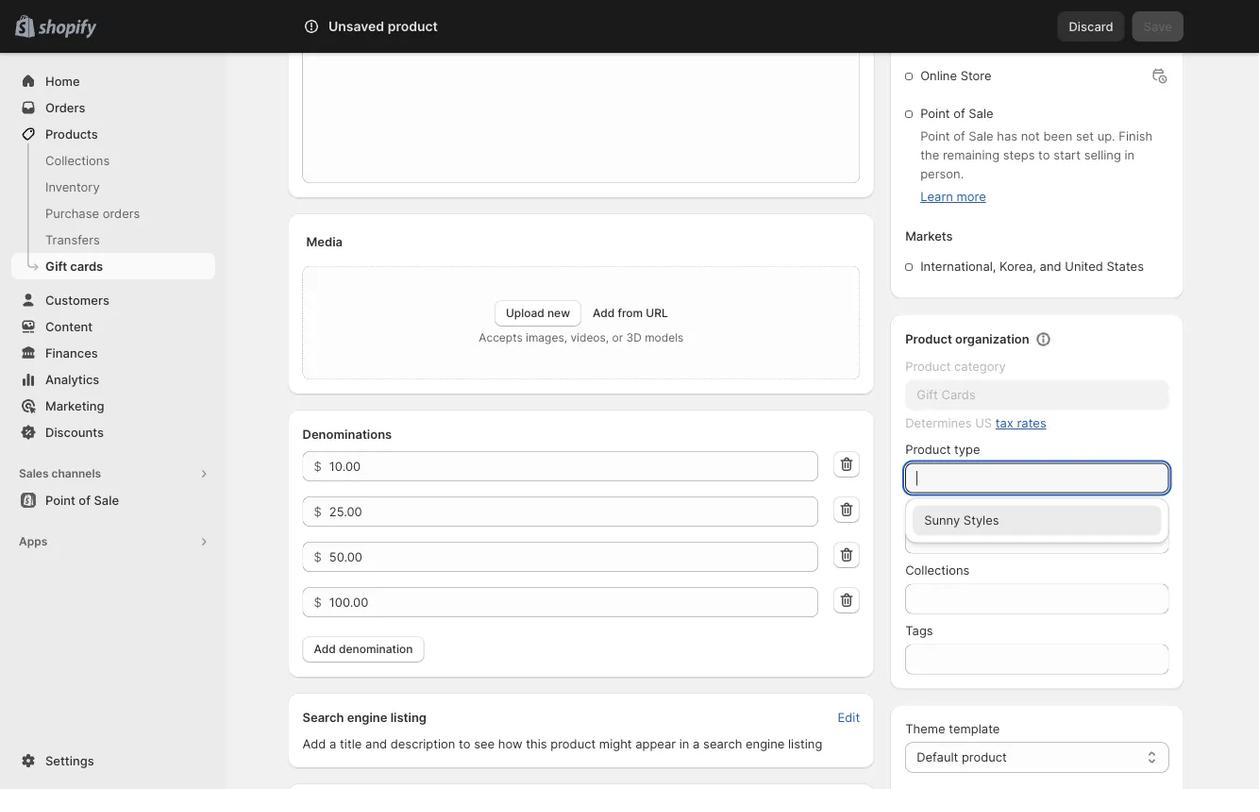 Task type: vqa. For each thing, say whether or not it's contained in the screenshot.
right
no



Task type: locate. For each thing, give the bounding box(es) containing it.
product category
[[906, 359, 1007, 374]]

how
[[498, 737, 523, 751]]

set
[[1076, 129, 1095, 144]]

product
[[388, 18, 438, 34], [551, 737, 596, 751], [962, 750, 1007, 765]]

add left from
[[593, 306, 615, 320]]

orders link
[[11, 94, 215, 121]]

2 vertical spatial of
[[79, 493, 91, 508]]

a
[[330, 737, 337, 751], [693, 737, 700, 751]]

add for add a title and description to see how this product might appear in a search engine listing
[[303, 737, 326, 751]]

0 vertical spatial point
[[921, 106, 951, 121]]

point
[[921, 106, 951, 121], [921, 129, 951, 144], [45, 493, 75, 508]]

sales channels
[[906, 38, 994, 53], [19, 467, 101, 481]]

point of sale down sales channels button
[[45, 493, 119, 508]]

url
[[646, 306, 668, 320]]

1 vertical spatial of
[[954, 129, 966, 144]]

0 horizontal spatial sales channels
[[19, 467, 101, 481]]

0 vertical spatial in
[[1125, 148, 1135, 162]]

videos,
[[571, 331, 609, 345]]

1 horizontal spatial product
[[551, 737, 596, 751]]

add left title
[[303, 737, 326, 751]]

selling
[[1085, 148, 1122, 162]]

channels down discounts
[[51, 467, 101, 481]]

search
[[704, 737, 743, 751]]

in inside point of sale has not been set up. finish the remaining steps to start selling in person. learn more
[[1125, 148, 1135, 162]]

0 horizontal spatial search
[[303, 710, 344, 725]]

upload
[[506, 306, 545, 320]]

collections up inventory
[[45, 153, 110, 168]]

collections link
[[11, 147, 215, 174]]

0 horizontal spatial point of sale
[[45, 493, 119, 508]]

and right title
[[366, 737, 387, 751]]

add for add denomination
[[314, 643, 336, 656]]

1 vertical spatial to
[[459, 737, 471, 751]]

0 horizontal spatial listing
[[391, 710, 427, 725]]

of down 'online store'
[[954, 106, 966, 121]]

sales channels down discounts
[[19, 467, 101, 481]]

add a title and description to see how this product might appear in a search engine listing
[[303, 737, 823, 751]]

add inside add denomination button
[[314, 643, 336, 656]]

2 vertical spatial add
[[303, 737, 326, 751]]

point up apps
[[45, 493, 75, 508]]

2 $ text field from the top
[[329, 497, 819, 527]]

a left title
[[330, 737, 337, 751]]

transfers link
[[11, 227, 215, 253]]

0 vertical spatial search
[[380, 19, 420, 34]]

0 vertical spatial product
[[906, 332, 953, 347]]

content
[[45, 319, 93, 334]]

point of sale down 'online store'
[[921, 106, 994, 121]]

marketing
[[45, 399, 104, 413]]

point down online
[[921, 106, 951, 121]]

discard button
[[1058, 11, 1125, 42]]

0 vertical spatial collections
[[45, 153, 110, 168]]

denomination
[[339, 643, 413, 656]]

sale inside point of sale has not been set up. finish the remaining steps to start selling in person. learn more
[[969, 129, 994, 144]]

collections
[[45, 153, 110, 168], [906, 563, 970, 578]]

tax
[[996, 416, 1014, 431]]

1 vertical spatial sales channels
[[19, 467, 101, 481]]

sale down sales channels button
[[94, 493, 119, 508]]

media
[[306, 234, 343, 249]]

Product type text field
[[906, 463, 1170, 493]]

1 horizontal spatial channels
[[941, 38, 994, 53]]

collections down sunny
[[906, 563, 970, 578]]

more
[[957, 189, 987, 204]]

2 vertical spatial product
[[906, 442, 951, 457]]

2 vertical spatial sale
[[94, 493, 119, 508]]

add left denomination
[[314, 643, 336, 656]]

1 horizontal spatial in
[[1125, 148, 1135, 162]]

discounts
[[45, 425, 104, 440]]

2 $ from the top
[[314, 504, 322, 519]]

1 vertical spatial listing
[[789, 737, 823, 751]]

to left see
[[459, 737, 471, 751]]

sales channels up 'online store'
[[906, 38, 994, 53]]

0 vertical spatial sales
[[906, 38, 938, 53]]

of up remaining
[[954, 129, 966, 144]]

appear
[[636, 737, 676, 751]]

1 a from the left
[[330, 737, 337, 751]]

$ text field
[[329, 451, 819, 482], [329, 497, 819, 527], [329, 542, 819, 572], [329, 587, 819, 618]]

products link
[[11, 121, 215, 147]]

1 vertical spatial add
[[314, 643, 336, 656]]

in down finish
[[1125, 148, 1135, 162]]

engine up title
[[347, 710, 388, 725]]

2 horizontal spatial product
[[962, 750, 1007, 765]]

models
[[645, 331, 684, 345]]

2 vertical spatial point
[[45, 493, 75, 508]]

1 horizontal spatial collections
[[906, 563, 970, 578]]

1 product from the top
[[906, 332, 953, 347]]

product down "template"
[[962, 750, 1007, 765]]

1 vertical spatial in
[[680, 737, 690, 751]]

1 vertical spatial search
[[303, 710, 344, 725]]

orders
[[103, 206, 140, 221]]

sales inside button
[[19, 467, 49, 481]]

denominations
[[303, 427, 392, 441]]

engine
[[347, 710, 388, 725], [746, 737, 785, 751]]

0 horizontal spatial and
[[366, 737, 387, 751]]

and right the korea,
[[1040, 259, 1062, 274]]

1 vertical spatial channels
[[51, 467, 101, 481]]

0 horizontal spatial sales
[[19, 467, 49, 481]]

finish
[[1119, 129, 1153, 144]]

home
[[45, 74, 80, 88]]

0 vertical spatial to
[[1039, 148, 1051, 162]]

sale up remaining
[[969, 129, 994, 144]]

to inside point of sale has not been set up. finish the remaining steps to start selling in person. learn more
[[1039, 148, 1051, 162]]

1 vertical spatial engine
[[746, 737, 785, 751]]

2 product from the top
[[906, 359, 951, 374]]

search for search engine listing
[[303, 710, 344, 725]]

$
[[314, 459, 322, 474], [314, 504, 322, 519], [314, 550, 322, 564], [314, 595, 322, 610]]

channels up store
[[941, 38, 994, 53]]

0 vertical spatial listing
[[391, 710, 427, 725]]

1 horizontal spatial and
[[1040, 259, 1062, 274]]

1 $ from the top
[[314, 459, 322, 474]]

save button
[[1133, 11, 1184, 42]]

product type
[[906, 442, 981, 457]]

1 vertical spatial and
[[366, 737, 387, 751]]

a left search
[[693, 737, 700, 751]]

1 horizontal spatial point of sale
[[921, 106, 994, 121]]

and
[[1040, 259, 1062, 274], [366, 737, 387, 751]]

online
[[921, 68, 958, 83]]

2 a from the left
[[693, 737, 700, 751]]

of
[[954, 106, 966, 121], [954, 129, 966, 144], [79, 493, 91, 508]]

channels
[[941, 38, 994, 53], [51, 467, 101, 481]]

search inside "button"
[[380, 19, 420, 34]]

marketing link
[[11, 393, 215, 419]]

finances
[[45, 346, 98, 360]]

product
[[906, 332, 953, 347], [906, 359, 951, 374], [906, 442, 951, 457]]

product down determines
[[906, 442, 951, 457]]

to left start
[[1039, 148, 1051, 162]]

0 horizontal spatial product
[[388, 18, 438, 34]]

in right appear
[[680, 737, 690, 751]]

sales down discounts
[[19, 467, 49, 481]]

0 horizontal spatial collections
[[45, 153, 110, 168]]

0 vertical spatial engine
[[347, 710, 388, 725]]

product down product organization
[[906, 359, 951, 374]]

Vendor text field
[[906, 524, 1170, 554]]

0 vertical spatial channels
[[941, 38, 994, 53]]

sales up online
[[906, 38, 938, 53]]

product for product category
[[906, 359, 951, 374]]

1 vertical spatial product
[[906, 359, 951, 374]]

store
[[961, 68, 992, 83]]

0 vertical spatial and
[[1040, 259, 1062, 274]]

in
[[1125, 148, 1135, 162], [680, 737, 690, 751]]

1 horizontal spatial to
[[1039, 148, 1051, 162]]

point up the
[[921, 129, 951, 144]]

styles
[[964, 513, 1000, 528]]

1 horizontal spatial sales channels
[[906, 38, 994, 53]]

1 horizontal spatial search
[[380, 19, 420, 34]]

us
[[976, 416, 993, 431]]

1 vertical spatial point of sale
[[45, 493, 119, 508]]

analytics
[[45, 372, 99, 387]]

of inside point of sale link
[[79, 493, 91, 508]]

product up product category
[[906, 332, 953, 347]]

1 vertical spatial sales
[[19, 467, 49, 481]]

product right unsaved
[[388, 18, 438, 34]]

0 horizontal spatial a
[[330, 737, 337, 751]]

0 vertical spatial add
[[593, 306, 615, 320]]

listing
[[391, 710, 427, 725], [789, 737, 823, 751]]

sale
[[969, 106, 994, 121], [969, 129, 994, 144], [94, 493, 119, 508]]

sale down store
[[969, 106, 994, 121]]

point inside point of sale has not been set up. finish the remaining steps to start selling in person. learn more
[[921, 129, 951, 144]]

0 horizontal spatial channels
[[51, 467, 101, 481]]

purchase orders link
[[11, 200, 215, 227]]

listing up description
[[391, 710, 427, 725]]

home link
[[11, 68, 215, 94]]

listing right search
[[789, 737, 823, 751]]

of down sales channels button
[[79, 493, 91, 508]]

start
[[1054, 148, 1081, 162]]

3 product from the top
[[906, 442, 951, 457]]

organization
[[956, 332, 1030, 347]]

default product
[[917, 750, 1007, 765]]

engine right search
[[746, 737, 785, 751]]

rates
[[1018, 416, 1047, 431]]

1 horizontal spatial a
[[693, 737, 700, 751]]

product right this at the left bottom of page
[[551, 737, 596, 751]]

1 vertical spatial sale
[[969, 129, 994, 144]]

content link
[[11, 314, 215, 340]]

search
[[380, 19, 420, 34], [303, 710, 344, 725]]

has
[[997, 129, 1018, 144]]

1 vertical spatial point
[[921, 129, 951, 144]]

product for unsaved product
[[388, 18, 438, 34]]



Task type: describe. For each thing, give the bounding box(es) containing it.
international, korea, and united states
[[921, 259, 1145, 274]]

description
[[391, 737, 456, 751]]

products
[[45, 127, 98, 141]]

apps button
[[11, 529, 215, 555]]

3d
[[627, 331, 642, 345]]

tags
[[906, 624, 934, 638]]

accepts
[[479, 331, 523, 345]]

korea,
[[1000, 259, 1037, 274]]

determines us tax rates
[[906, 416, 1047, 431]]

sunny styles option
[[906, 506, 1170, 536]]

default
[[917, 750, 959, 765]]

settings link
[[11, 748, 215, 774]]

upload new
[[506, 306, 570, 320]]

the
[[921, 148, 940, 162]]

1 horizontal spatial sales
[[906, 38, 938, 53]]

purchase
[[45, 206, 99, 221]]

sale inside point of sale link
[[94, 493, 119, 508]]

steps
[[1004, 148, 1035, 162]]

0 vertical spatial point of sale
[[921, 106, 994, 121]]

product for product type
[[906, 442, 951, 457]]

0 vertical spatial of
[[954, 106, 966, 121]]

unsaved product
[[329, 18, 438, 34]]

inventory link
[[11, 174, 215, 200]]

or
[[612, 331, 623, 345]]

customers link
[[11, 287, 215, 314]]

finances link
[[11, 340, 215, 366]]

4 $ text field from the top
[[329, 587, 819, 618]]

0 horizontal spatial in
[[680, 737, 690, 751]]

unsaved
[[329, 18, 385, 34]]

sales channels button
[[11, 461, 215, 487]]

category
[[955, 359, 1007, 374]]

determines
[[906, 416, 972, 431]]

up.
[[1098, 129, 1116, 144]]

add from url
[[593, 306, 668, 320]]

customers
[[45, 293, 109, 307]]

remaining
[[943, 148, 1000, 162]]

been
[[1044, 129, 1073, 144]]

type
[[955, 442, 981, 457]]

search engine listing
[[303, 710, 427, 725]]

gift cards link
[[11, 253, 215, 280]]

sales channels inside button
[[19, 467, 101, 481]]

0 vertical spatial sales channels
[[906, 38, 994, 53]]

add for add from url
[[593, 306, 615, 320]]

new
[[548, 306, 570, 320]]

states
[[1107, 259, 1145, 274]]

point of sale inside "button"
[[45, 493, 119, 508]]

0 vertical spatial sale
[[969, 106, 994, 121]]

analytics link
[[11, 366, 215, 393]]

0 horizontal spatial to
[[459, 737, 471, 751]]

theme template
[[906, 722, 1000, 737]]

cards
[[70, 259, 103, 273]]

international,
[[921, 259, 997, 274]]

search for search
[[380, 19, 420, 34]]

images,
[[526, 331, 568, 345]]

1 horizontal spatial listing
[[789, 737, 823, 751]]

point inside point of sale link
[[45, 493, 75, 508]]

point of sale button
[[0, 487, 227, 514]]

channels inside sales channels button
[[51, 467, 101, 481]]

1 $ text field from the top
[[329, 451, 819, 482]]

3 $ text field from the top
[[329, 542, 819, 572]]

gift
[[45, 259, 67, 273]]

this
[[526, 737, 547, 751]]

edit
[[838, 710, 860, 725]]

might
[[600, 737, 632, 751]]

3 $ from the top
[[314, 550, 322, 564]]

of inside point of sale has not been set up. finish the remaining steps to start selling in person. learn more
[[954, 129, 966, 144]]

add denomination button
[[303, 637, 424, 663]]

united
[[1066, 259, 1104, 274]]

from
[[618, 306, 643, 320]]

person.
[[921, 167, 964, 181]]

0 horizontal spatial engine
[[347, 710, 388, 725]]

online store
[[921, 68, 992, 83]]

title
[[340, 737, 362, 751]]

theme
[[906, 722, 946, 737]]

point of sale has not been set up. finish the remaining steps to start selling in person. learn more
[[921, 129, 1153, 204]]

product for default product
[[962, 750, 1007, 765]]

discard
[[1070, 19, 1114, 34]]

save
[[1144, 19, 1173, 34]]

not
[[1022, 129, 1040, 144]]

sunny
[[925, 513, 961, 528]]

add from url button
[[593, 306, 668, 320]]

4 $ from the top
[[314, 595, 322, 610]]

gift cards
[[45, 259, 103, 273]]

apps
[[19, 535, 47, 549]]

sunny styles
[[925, 513, 1000, 528]]

product for product organization
[[906, 332, 953, 347]]

vendor
[[906, 503, 947, 518]]

purchase orders
[[45, 206, 140, 221]]

learn more link
[[921, 189, 987, 204]]

tax rates link
[[996, 416, 1047, 431]]

1 vertical spatial collections
[[906, 563, 970, 578]]

product organization
[[906, 332, 1030, 347]]

Tags text field
[[906, 645, 1170, 675]]

point of sale link
[[11, 487, 215, 514]]

learn
[[921, 189, 954, 204]]

discounts link
[[11, 419, 215, 446]]

Product category text field
[[906, 380, 1170, 410]]

collections inside "link"
[[45, 153, 110, 168]]

markets
[[906, 229, 953, 244]]

add denomination
[[314, 643, 413, 656]]

search button
[[349, 11, 897, 42]]

transfers
[[45, 232, 100, 247]]

1 horizontal spatial engine
[[746, 737, 785, 751]]

Collections text field
[[906, 584, 1170, 614]]

shopify image
[[38, 19, 97, 38]]

template
[[949, 722, 1000, 737]]



